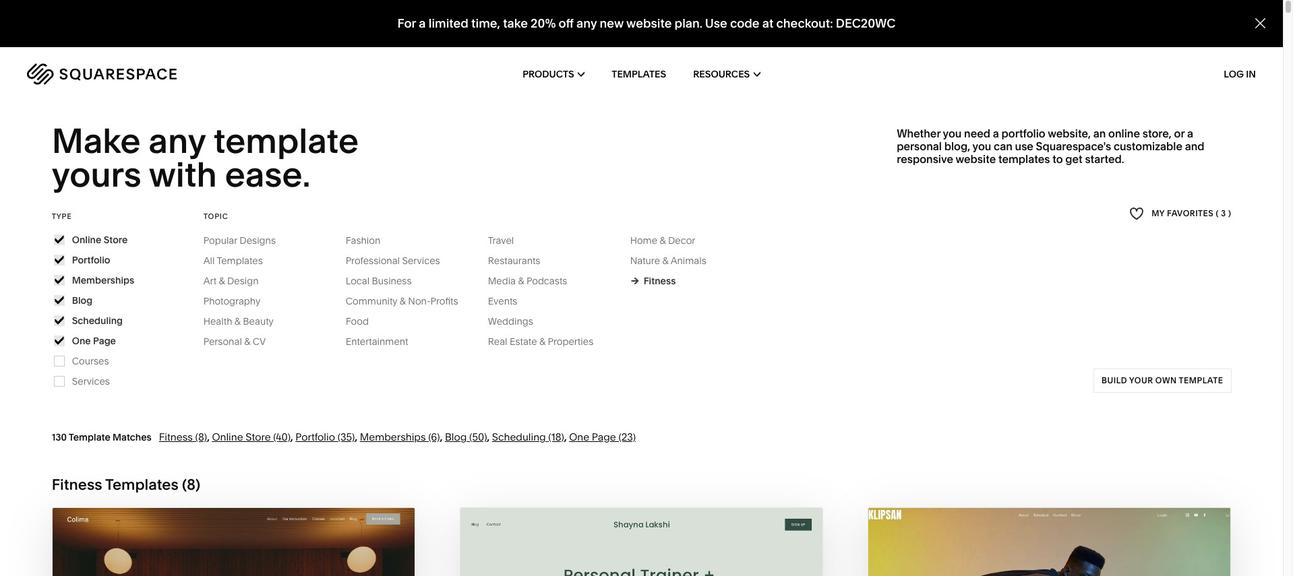 Task type: locate. For each thing, give the bounding box(es) containing it.
1 vertical spatial )
[[196, 476, 200, 494]]

1 horizontal spatial (
[[1217, 209, 1220, 219]]

or
[[1175, 127, 1185, 140]]

templates down for a limited time, take 20% off any new website plan. use code at checkout: dec20wc
[[612, 68, 667, 80]]

ease.
[[225, 154, 311, 196]]

popular
[[204, 235, 237, 247]]

0 horizontal spatial store
[[104, 234, 128, 246]]

art & design link
[[204, 275, 272, 287]]

1 horizontal spatial portfolio
[[296, 431, 335, 444]]

services
[[402, 255, 440, 267], [72, 376, 110, 388]]

( inside my favorites ( 3 ) link
[[1217, 209, 1220, 219]]

events
[[488, 295, 518, 307]]

1 vertical spatial store
[[246, 431, 271, 444]]

all templates
[[204, 255, 263, 267]]

website down need
[[956, 153, 996, 166]]

whether you need a portfolio website, an online store, or a personal blog, you can use squarespace's customizable and responsive website templates to get started.
[[897, 127, 1205, 166]]

0 horizontal spatial portfolio
[[72, 254, 110, 266]]

fashion link
[[346, 235, 394, 247]]

, left scheduling (18) link
[[487, 431, 490, 444]]

0 horizontal spatial template
[[214, 120, 359, 162]]

1 horizontal spatial you
[[973, 140, 992, 153]]

( left 3
[[1217, 209, 1220, 219]]

& right art on the top
[[219, 275, 225, 287]]

any
[[577, 16, 597, 31], [149, 120, 206, 162]]

all templates link
[[204, 255, 276, 267]]

matches
[[113, 432, 152, 444]]

(
[[1217, 209, 1220, 219], [182, 476, 187, 494]]

template
[[69, 432, 110, 444]]

personal
[[897, 140, 942, 153]]

home
[[631, 235, 658, 247]]

services up business
[[402, 255, 440, 267]]

blog up one page
[[72, 295, 93, 307]]

1 vertical spatial any
[[149, 120, 206, 162]]

scheduling up one page
[[72, 315, 123, 327]]

for
[[398, 16, 416, 31]]

klipsan image
[[869, 508, 1231, 577]]

make
[[52, 120, 141, 162]]

scheduling
[[72, 315, 123, 327], [492, 431, 546, 444]]

& left cv
[[244, 336, 250, 348]]

0 horizontal spatial templates
[[105, 476, 179, 494]]

1 horizontal spatial template
[[1179, 376, 1224, 386]]

(40)
[[273, 431, 291, 444]]

fitness templates ( 8 )
[[52, 476, 200, 494]]

0 horizontal spatial fitness
[[52, 476, 102, 494]]

1 vertical spatial templates
[[217, 255, 263, 267]]

blog (50) link
[[445, 431, 487, 444]]

1 horizontal spatial store
[[246, 431, 271, 444]]

0 vertical spatial online
[[72, 234, 101, 246]]

0 vertical spatial portfolio
[[72, 254, 110, 266]]

1 vertical spatial (
[[182, 476, 187, 494]]

services down courses
[[72, 376, 110, 388]]

with
[[149, 154, 217, 196]]

memberships left (6)
[[360, 431, 426, 444]]

templates down popular designs
[[217, 255, 263, 267]]

1 vertical spatial services
[[72, 376, 110, 388]]

real estate & properties
[[488, 336, 594, 348]]

2 horizontal spatial fitness
[[644, 275, 676, 287]]

community
[[346, 295, 398, 307]]

a right need
[[993, 127, 1000, 140]]

one right (18)
[[569, 431, 590, 444]]

0 vertical spatial page
[[93, 335, 116, 347]]

fitness for fitness templates ( 8 )
[[52, 476, 102, 494]]

media
[[488, 275, 516, 287]]

0 horizontal spatial website
[[627, 16, 672, 31]]

squarespace logo link
[[27, 63, 273, 85]]

) down (8)
[[196, 476, 200, 494]]

take
[[503, 16, 528, 31]]

2 vertical spatial fitness
[[52, 476, 102, 494]]

0 vertical spatial blog
[[72, 295, 93, 307]]

local business
[[346, 275, 412, 287]]

templates
[[999, 153, 1051, 166]]

page
[[93, 335, 116, 347], [592, 431, 616, 444]]

, left portfolio (35) link
[[291, 431, 293, 444]]

0 vertical spatial )
[[1229, 209, 1232, 219]]

non-
[[408, 295, 431, 307]]

0 vertical spatial fitness
[[644, 275, 676, 287]]

templates down the matches
[[105, 476, 179, 494]]

portfolio
[[72, 254, 110, 266], [296, 431, 335, 444]]

(18)
[[549, 431, 565, 444]]

blog right (6)
[[445, 431, 467, 444]]

1 horizontal spatial scheduling
[[492, 431, 546, 444]]

4 , from the left
[[440, 431, 443, 444]]

0 vertical spatial any
[[577, 16, 597, 31]]

website right the "new"
[[627, 16, 672, 31]]

one up courses
[[72, 335, 91, 347]]

you left need
[[943, 127, 962, 140]]

1 horizontal spatial memberships
[[360, 431, 426, 444]]

templates for fitness templates ( 8 )
[[105, 476, 179, 494]]

1 horizontal spatial any
[[577, 16, 597, 31]]

3 , from the left
[[355, 431, 358, 444]]

use
[[1016, 140, 1034, 153]]

& for podcasts
[[518, 275, 524, 287]]

0 horizontal spatial one
[[72, 335, 91, 347]]

1 , from the left
[[207, 431, 210, 444]]

& right media
[[518, 275, 524, 287]]

& for cv
[[244, 336, 250, 348]]

1 vertical spatial scheduling
[[492, 431, 546, 444]]

& right 'estate'
[[540, 336, 546, 348]]

a right or
[[1188, 127, 1194, 140]]

( down fitness (8) link
[[182, 476, 187, 494]]

page up courses
[[93, 335, 116, 347]]

templates for all templates
[[217, 255, 263, 267]]

health
[[204, 316, 232, 328]]

food link
[[346, 316, 382, 328]]

entertainment
[[346, 336, 408, 348]]

1 vertical spatial page
[[592, 431, 616, 444]]

, left memberships (6) link
[[355, 431, 358, 444]]

online right (8)
[[212, 431, 243, 444]]

log             in link
[[1225, 68, 1257, 80]]

& for decor
[[660, 235, 666, 247]]

to
[[1053, 153, 1064, 166]]

, left blog (50) link
[[440, 431, 443, 444]]

1 vertical spatial one
[[569, 431, 590, 444]]

& for design
[[219, 275, 225, 287]]

(23)
[[619, 431, 636, 444]]

0 vertical spatial one
[[72, 335, 91, 347]]

2 horizontal spatial templates
[[612, 68, 667, 80]]

online store
[[72, 234, 128, 246]]

scheduling (18) link
[[492, 431, 565, 444]]

portfolio left (35)
[[296, 431, 335, 444]]

( for 3
[[1217, 209, 1220, 219]]

0 horizontal spatial (
[[182, 476, 187, 494]]

0 horizontal spatial memberships
[[72, 274, 134, 287]]

1 horizontal spatial fitness
[[159, 431, 193, 444]]

build your own template
[[1102, 376, 1224, 386]]

fitness down template
[[52, 476, 102, 494]]

portfolio down "online store" at the left of page
[[72, 254, 110, 266]]

& left 'non-'
[[400, 295, 406, 307]]

personal & cv
[[204, 336, 266, 348]]

& right health
[[235, 316, 241, 328]]

0 vertical spatial (
[[1217, 209, 1220, 219]]

professional services
[[346, 255, 440, 267]]

an
[[1094, 127, 1107, 140]]

products
[[523, 68, 574, 80]]

off
[[559, 16, 574, 31]]

online down the 'yours'
[[72, 234, 101, 246]]

None checkbox
[[54, 336, 64, 346]]

) right 3
[[1229, 209, 1232, 219]]

memberships down "online store" at the left of page
[[72, 274, 134, 287]]

fitness left (8)
[[159, 431, 193, 444]]

code
[[730, 16, 760, 31]]

profits
[[431, 295, 458, 307]]

0 vertical spatial scheduling
[[72, 315, 123, 327]]

130
[[52, 432, 67, 444]]

nature
[[631, 255, 660, 267]]

estate
[[510, 336, 537, 348]]

limited
[[429, 16, 469, 31]]

fitness down nature & animals at the top of page
[[644, 275, 676, 287]]

entertainment link
[[346, 336, 422, 348]]

templates link
[[612, 47, 667, 101]]

) for my favorites ( 3 )
[[1229, 209, 1232, 219]]

1 vertical spatial template
[[1179, 376, 1224, 386]]

you left can
[[973, 140, 992, 153]]

for a limited time, take 20% off any new website plan. use code at checkout: dec20wc
[[398, 16, 896, 31]]

fitness for fitness
[[644, 275, 676, 287]]

travel link
[[488, 235, 528, 247]]

, left online store (40) link
[[207, 431, 210, 444]]

1 horizontal spatial )
[[1229, 209, 1232, 219]]

fitness
[[644, 275, 676, 287], [159, 431, 193, 444], [52, 476, 102, 494]]

& for beauty
[[235, 316, 241, 328]]

0 horizontal spatial services
[[72, 376, 110, 388]]

1 vertical spatial fitness
[[159, 431, 193, 444]]

1 horizontal spatial website
[[956, 153, 996, 166]]

make any template yours with ease.
[[52, 120, 366, 196]]

2 vertical spatial templates
[[105, 476, 179, 494]]

1 vertical spatial website
[[956, 153, 996, 166]]

1 vertical spatial memberships
[[360, 431, 426, 444]]

started.
[[1086, 153, 1125, 166]]

, left one page (23) link
[[565, 431, 567, 444]]

0 vertical spatial template
[[214, 120, 359, 162]]

& right nature
[[663, 255, 669, 267]]

0 horizontal spatial )
[[196, 476, 200, 494]]

0 vertical spatial website
[[627, 16, 672, 31]]

website
[[627, 16, 672, 31], [956, 153, 996, 166]]

need
[[965, 127, 991, 140]]

at
[[763, 16, 774, 31]]

0 horizontal spatial any
[[149, 120, 206, 162]]

1 vertical spatial blog
[[445, 431, 467, 444]]

your
[[1130, 376, 1154, 386]]

website inside whether you need a portfolio website, an online store, or a personal blog, you can use squarespace's customizable and responsive website templates to get started.
[[956, 153, 996, 166]]

& right home
[[660, 235, 666, 247]]

,
[[207, 431, 210, 444], [291, 431, 293, 444], [355, 431, 358, 444], [440, 431, 443, 444], [487, 431, 490, 444], [565, 431, 567, 444]]

weddings
[[488, 316, 534, 328]]

1 vertical spatial online
[[212, 431, 243, 444]]

all
[[204, 255, 215, 267]]

1 horizontal spatial services
[[402, 255, 440, 267]]

1 horizontal spatial page
[[592, 431, 616, 444]]

one page
[[72, 335, 116, 347]]

a right for
[[419, 16, 426, 31]]

1 horizontal spatial templates
[[217, 255, 263, 267]]

page left (23)
[[592, 431, 616, 444]]

scheduling left (18)
[[492, 431, 546, 444]]

courses
[[72, 355, 109, 367]]



Task type: describe. For each thing, give the bounding box(es) containing it.
podcasts
[[527, 275, 568, 287]]

in
[[1247, 68, 1257, 80]]

0 vertical spatial templates
[[612, 68, 667, 80]]

photography
[[204, 295, 261, 307]]

5 , from the left
[[487, 431, 490, 444]]

) for fitness templates ( 8 )
[[196, 476, 200, 494]]

design
[[227, 275, 259, 287]]

lakshi image
[[461, 508, 823, 577]]

130 template matches
[[52, 432, 152, 444]]

media & podcasts link
[[488, 275, 581, 287]]

none checkbox inside make any template yours with ease. main content
[[54, 336, 64, 346]]

topic
[[204, 212, 228, 221]]

can
[[994, 140, 1013, 153]]

fashion
[[346, 235, 381, 247]]

nature & animals
[[631, 255, 707, 267]]

blog,
[[945, 140, 971, 153]]

health & beauty
[[204, 316, 274, 328]]

events link
[[488, 295, 531, 307]]

8
[[187, 476, 196, 494]]

template inside make any template yours with ease.
[[214, 120, 359, 162]]

plan.
[[675, 16, 703, 31]]

resources button
[[694, 47, 761, 101]]

my
[[1152, 209, 1165, 219]]

get
[[1066, 153, 1083, 166]]

home & decor
[[631, 235, 696, 247]]

photography link
[[204, 295, 274, 307]]

my favorites ( 3 ) link
[[1130, 205, 1232, 223]]

responsive
[[897, 153, 954, 166]]

1 horizontal spatial a
[[993, 127, 1000, 140]]

online
[[1109, 127, 1141, 140]]

make any template yours with ease. main content
[[0, 0, 1294, 577]]

colima image
[[52, 508, 415, 577]]

own
[[1156, 376, 1177, 386]]

properties
[[548, 336, 594, 348]]

log             in
[[1225, 68, 1257, 80]]

0 horizontal spatial you
[[943, 127, 962, 140]]

1 horizontal spatial online
[[212, 431, 243, 444]]

fitness link
[[631, 275, 676, 287]]

one page (23) link
[[569, 431, 636, 444]]

0 horizontal spatial page
[[93, 335, 116, 347]]

20%
[[531, 16, 556, 31]]

1 horizontal spatial blog
[[445, 431, 467, 444]]

fitness (8) link
[[159, 431, 207, 444]]

0 horizontal spatial online
[[72, 234, 101, 246]]

squarespace's
[[1037, 140, 1112, 153]]

professional
[[346, 255, 400, 267]]

food
[[346, 316, 369, 328]]

home & decor link
[[631, 235, 709, 247]]

fitness for fitness (8) , online store (40) , portfolio (35) , memberships (6) , blog (50) , scheduling (18) , one page (23)
[[159, 431, 193, 444]]

fitness (8) , online store (40) , portfolio (35) , memberships (6) , blog (50) , scheduling (18) , one page (23)
[[159, 431, 636, 444]]

resources
[[694, 68, 750, 80]]

6 , from the left
[[565, 431, 567, 444]]

(6)
[[429, 431, 440, 444]]

2 horizontal spatial a
[[1188, 127, 1194, 140]]

(35)
[[338, 431, 355, 444]]

travel
[[488, 235, 514, 247]]

media & podcasts
[[488, 275, 568, 287]]

1 vertical spatial portfolio
[[296, 431, 335, 444]]

business
[[372, 275, 412, 287]]

0 vertical spatial services
[[402, 255, 440, 267]]

health & beauty link
[[204, 316, 287, 328]]

art & design
[[204, 275, 259, 287]]

0 vertical spatial store
[[104, 234, 128, 246]]

0 vertical spatial memberships
[[72, 274, 134, 287]]

portfolio (35) link
[[296, 431, 355, 444]]

real
[[488, 336, 508, 348]]

& for non-
[[400, 295, 406, 307]]

real estate & properties link
[[488, 336, 607, 348]]

type
[[52, 212, 72, 221]]

animals
[[671, 255, 707, 267]]

restaurants
[[488, 255, 541, 267]]

and
[[1186, 140, 1205, 153]]

( for 8
[[182, 476, 187, 494]]

0 horizontal spatial scheduling
[[72, 315, 123, 327]]

beauty
[[243, 316, 274, 328]]

template inside button
[[1179, 376, 1224, 386]]

popular designs link
[[204, 235, 289, 247]]

whether
[[897, 127, 941, 140]]

0 horizontal spatial blog
[[72, 295, 93, 307]]

favorites
[[1168, 209, 1214, 219]]

& for animals
[[663, 255, 669, 267]]

products button
[[523, 47, 585, 101]]

2 , from the left
[[291, 431, 293, 444]]

local business link
[[346, 275, 425, 287]]

any inside make any template yours with ease.
[[149, 120, 206, 162]]

new
[[600, 16, 624, 31]]

checkout:
[[777, 16, 833, 31]]

log
[[1225, 68, 1245, 80]]

weddings link
[[488, 316, 547, 328]]

professional services link
[[346, 255, 454, 267]]

(8)
[[195, 431, 207, 444]]

1 horizontal spatial one
[[569, 431, 590, 444]]

website,
[[1048, 127, 1091, 140]]

online store (40) link
[[212, 431, 291, 444]]

squarespace logo image
[[27, 63, 177, 85]]

time,
[[472, 16, 501, 31]]

3
[[1222, 209, 1227, 219]]

0 horizontal spatial a
[[419, 16, 426, 31]]



Task type: vqa. For each thing, say whether or not it's contained in the screenshot.
Media & Podcasts (6) , Portfolio (35) , Memberships (6)
no



